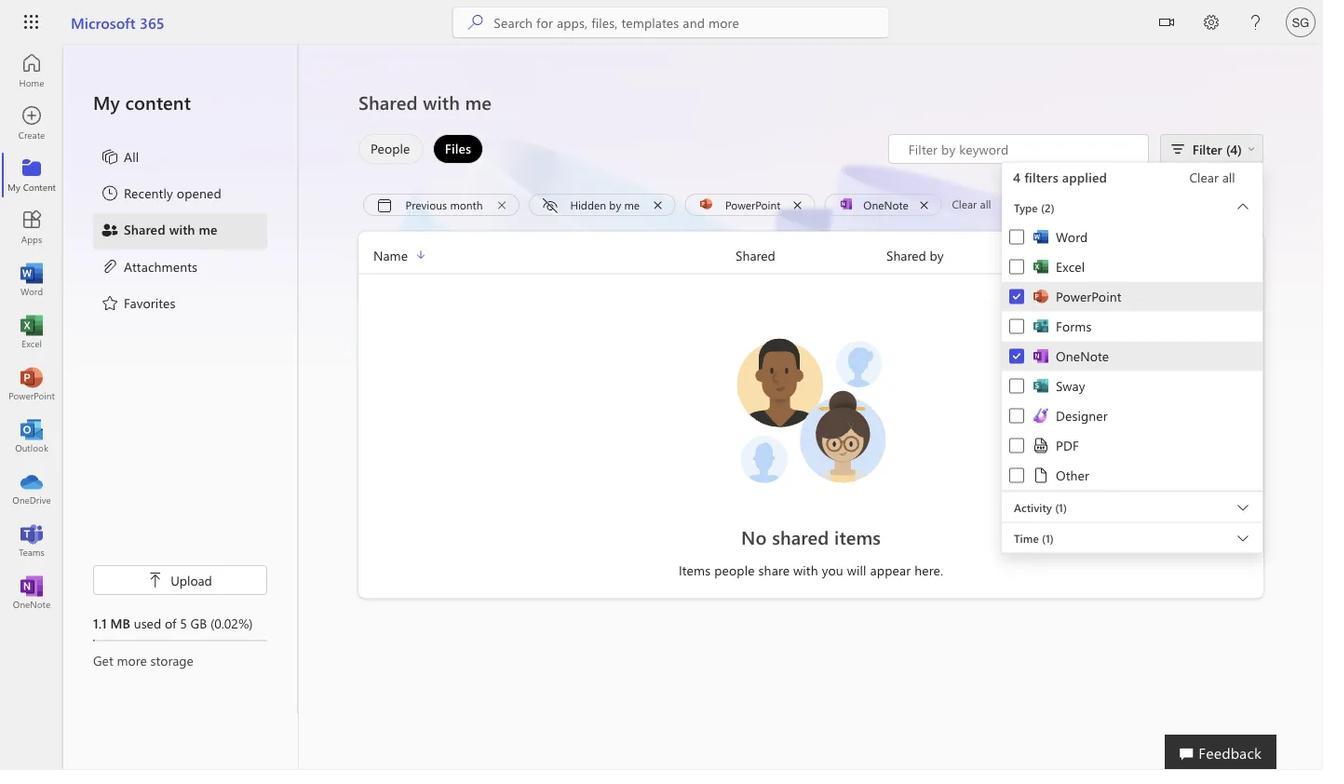 Task type: describe. For each thing, give the bounding box(es) containing it.
attachments
[[124, 257, 198, 275]]

me inside my content left pane navigation navigation
[[199, 221, 218, 238]]

hidden
[[571, 197, 607, 212]]

shared with me inside my content left pane navigation navigation
[[124, 221, 218, 238]]

other
[[1057, 467, 1090, 484]]

pdf
[[1057, 437, 1080, 454]]

files
[[445, 140, 472, 157]]

word checkbox item
[[1002, 222, 1263, 252]]

hidden by me
[[571, 197, 640, 212]]

previous
[[406, 197, 447, 212]]

name button
[[359, 245, 736, 266]]

forms
[[1057, 318, 1092, 335]]

1 horizontal spatial me
[[465, 90, 492, 115]]

 upload
[[148, 572, 212, 589]]

(4)
[[1227, 140, 1243, 157]]

activity (1)
[[1015, 500, 1068, 515]]

no shared items status
[[585, 524, 1038, 550]]

gb
[[191, 614, 207, 632]]

by for hidden
[[610, 197, 622, 212]]

my content
[[93, 90, 191, 115]]

favorites
[[124, 294, 176, 311]]

time (1) button
[[1002, 523, 1263, 553]]

onenote button
[[825, 194, 942, 216]]

365
[[140, 12, 165, 32]]

more
[[117, 652, 147, 669]]

mb
[[110, 614, 130, 632]]

no shared items
[[742, 525, 881, 549]]

powerpoint checkbox item
[[1002, 282, 1263, 312]]

my content image
[[22, 166, 41, 184]]

clear all for clear all button to the left
[[953, 197, 992, 211]]

filter (4) 
[[1193, 140, 1256, 157]]

onenote inside checkbox item
[[1057, 348, 1110, 365]]

get more storage
[[93, 652, 194, 669]]

onenote image
[[22, 583, 41, 602]]

shared by
[[887, 246, 944, 264]]

feedback button
[[1166, 735, 1277, 770]]

menu inside my content left pane navigation navigation
[[93, 140, 267, 323]]

shared
[[772, 525, 830, 549]]

activity for activity
[[1038, 246, 1081, 264]]

(0.02%)
[[211, 614, 253, 632]]

clear all for rightmost clear all button
[[1190, 169, 1236, 186]]

storage
[[151, 652, 194, 669]]

filter
[[1193, 140, 1223, 157]]

type (2) button
[[1002, 192, 1263, 222]]

upload
[[171, 572, 212, 589]]

row containing name
[[359, 245, 1264, 274]]

(1) for time (1)
[[1043, 531, 1055, 545]]

clear for clear all button to the left
[[953, 197, 978, 211]]

opened
[[177, 184, 222, 201]]

4
[[1014, 169, 1021, 186]]

all element
[[101, 147, 139, 169]]

microsoft
[[71, 12, 136, 32]]

home image
[[22, 61, 41, 80]]

appear
[[871, 562, 911, 579]]

teams image
[[22, 531, 41, 550]]

previous month
[[406, 197, 483, 212]]

no
[[742, 525, 767, 549]]

feedback
[[1199, 743, 1262, 763]]

used
[[134, 614, 161, 632]]


[[1160, 15, 1175, 30]]

share
[[759, 562, 790, 579]]

items
[[679, 562, 711, 579]]

excel image
[[22, 322, 41, 341]]

with inside my content left pane navigation navigation
[[169, 221, 195, 238]]

hidden by me button
[[529, 194, 676, 220]]

0 vertical spatial shared with me
[[359, 90, 492, 115]]

will
[[848, 562, 867, 579]]

me inside button
[[625, 197, 640, 212]]

forms checkbox item
[[1002, 312, 1263, 341]]

type
[[1015, 200, 1039, 215]]

recently
[[124, 184, 173, 201]]

excel checkbox item
[[1002, 252, 1263, 282]]


[[1248, 145, 1256, 153]]

you
[[822, 562, 844, 579]]



Task type: vqa. For each thing, say whether or not it's contained in the screenshot.
menu containing Word
yes



Task type: locate. For each thing, give the bounding box(es) containing it.
word image
[[22, 270, 41, 289]]

onenote down "forms"
[[1057, 348, 1110, 365]]

0 vertical spatial activity
[[1038, 246, 1081, 264]]

onenote
[[864, 197, 909, 212], [1057, 348, 1110, 365]]

1 vertical spatial shared with me
[[124, 221, 218, 238]]

0 horizontal spatial clear
[[953, 197, 978, 211]]

0 vertical spatial clear all button
[[1168, 163, 1258, 192]]

me down opened
[[199, 221, 218, 238]]

create image
[[22, 114, 41, 132]]

1 horizontal spatial with
[[423, 90, 460, 115]]

tab list containing people
[[354, 134, 488, 164]]

my content left pane navigation navigation
[[63, 45, 298, 715]]

by for shared
[[930, 246, 944, 264]]

time (1)
[[1015, 531, 1055, 545]]

0 horizontal spatial shared with me
[[124, 221, 218, 238]]

2 horizontal spatial me
[[625, 197, 640, 212]]

(1) inside dropdown button
[[1056, 500, 1068, 515]]

here.
[[915, 562, 944, 579]]

of
[[165, 614, 176, 632]]

name
[[374, 246, 408, 264]]

all left type
[[981, 197, 992, 211]]

onedrive image
[[22, 479, 41, 498]]

shared with me element
[[101, 220, 218, 242]]

items people share with you will appear here. status
[[585, 561, 1038, 580]]

shared down recently
[[124, 221, 166, 238]]

by inside button
[[610, 197, 622, 212]]

(1) right time
[[1043, 531, 1055, 545]]

powerpoint up "forms"
[[1057, 288, 1122, 305]]

attachments element
[[101, 257, 198, 279]]

empty state icon image
[[728, 327, 895, 494]]

0 vertical spatial clear all
[[1190, 169, 1236, 186]]

activity (1) button
[[1002, 492, 1263, 522]]

1 vertical spatial (1)
[[1043, 531, 1055, 545]]

1 vertical spatial powerpoint
[[1057, 288, 1122, 305]]

items
[[835, 525, 881, 549]]

activity inside dropdown button
[[1015, 500, 1053, 515]]

navigation
[[0, 45, 63, 619]]

0 horizontal spatial me
[[199, 221, 218, 238]]

month
[[450, 197, 483, 212]]

0 horizontal spatial clear all
[[953, 197, 992, 211]]

by inside button
[[930, 246, 944, 264]]

clear for rightmost clear all button
[[1190, 169, 1219, 186]]

clear all
[[1190, 169, 1236, 186], [953, 197, 992, 211]]

(2)
[[1042, 200, 1055, 215]]

(1) for activity (1)
[[1056, 500, 1068, 515]]

type (2)
[[1015, 200, 1055, 215]]

2 vertical spatial with
[[794, 562, 819, 579]]

sway checkbox item
[[1002, 371, 1263, 401]]

0 horizontal spatial powerpoint
[[726, 197, 781, 212]]

0 horizontal spatial menu
[[93, 140, 267, 323]]

shared with me
[[359, 90, 492, 115], [124, 221, 218, 238]]

1 horizontal spatial clear all button
[[1168, 163, 1258, 192]]

recently opened element
[[101, 184, 222, 206]]

shared button
[[736, 245, 887, 266]]

shared inside button
[[736, 246, 776, 264]]

excel
[[1057, 258, 1086, 275]]

sg
[[1293, 15, 1310, 29]]

1 horizontal spatial menu
[[1002, 222, 1263, 491]]

clear up shared by button in the right of the page
[[953, 197, 978, 211]]

microsoft 365
[[71, 12, 165, 32]]

menu containing all
[[93, 140, 267, 323]]

4 filters applied
[[1014, 169, 1108, 186]]

0 vertical spatial with
[[423, 90, 460, 115]]

1 horizontal spatial powerpoint
[[1057, 288, 1122, 305]]

me
[[465, 90, 492, 115], [625, 197, 640, 212], [199, 221, 218, 238]]

1 horizontal spatial by
[[930, 246, 944, 264]]

get more storage button
[[93, 651, 267, 670]]

0 horizontal spatial by
[[610, 197, 622, 212]]

Search box. Suggestions appear as you type. search field
[[494, 7, 889, 37]]

activity
[[1038, 246, 1081, 264], [1015, 500, 1053, 515]]

0 vertical spatial powerpoint
[[726, 197, 781, 212]]

1 vertical spatial with
[[169, 221, 195, 238]]

0 vertical spatial by
[[610, 197, 622, 212]]

0 vertical spatial clear
[[1190, 169, 1219, 186]]

1 horizontal spatial shared with me
[[359, 90, 492, 115]]

pdf checkbox item
[[1002, 430, 1263, 461]]

1 vertical spatial onenote
[[1057, 348, 1110, 365]]

powerpoint inside checkbox item
[[1057, 288, 1122, 305]]

clear all up shared by button in the right of the page
[[953, 197, 992, 211]]

onenote up shared by
[[864, 197, 909, 212]]

people
[[715, 562, 755, 579]]

all
[[1223, 169, 1236, 186], [981, 197, 992, 211]]

0 vertical spatial onenote
[[864, 197, 909, 212]]

1 vertical spatial me
[[625, 197, 640, 212]]

my
[[93, 90, 120, 115]]

content
[[125, 90, 191, 115]]

apps image
[[22, 218, 41, 237]]

powerpoint
[[726, 197, 781, 212], [1057, 288, 1122, 305]]


[[148, 573, 163, 588]]

activity for activity (1)
[[1015, 500, 1053, 515]]

1 vertical spatial clear
[[953, 197, 978, 211]]

clear all down filter
[[1190, 169, 1236, 186]]

with down recently opened
[[169, 221, 195, 238]]

activity up time (1)
[[1015, 500, 1053, 515]]

all for rightmost clear all button
[[1223, 169, 1236, 186]]

1.1 mb used of 5 gb (0.02%)
[[93, 614, 253, 632]]

shared inside my content left pane navigation navigation
[[124, 221, 166, 238]]

outlook image
[[22, 427, 41, 445]]

me right hidden
[[625, 197, 640, 212]]

with up 'files'
[[423, 90, 460, 115]]

2 vertical spatial me
[[199, 221, 218, 238]]

1 vertical spatial all
[[981, 197, 992, 211]]

1 vertical spatial by
[[930, 246, 944, 264]]

with left you
[[794, 562, 819, 579]]

sg button
[[1279, 0, 1324, 45]]

none search field inside microsoft 365 "banner"
[[453, 7, 889, 37]]

powerpoint up shared button
[[726, 197, 781, 212]]

1 vertical spatial clear all
[[953, 197, 992, 211]]

all down filter (4) 
[[1223, 169, 1236, 186]]

shared with me down recently opened element
[[124, 221, 218, 238]]

0 vertical spatial (1)
[[1056, 500, 1068, 515]]

0 horizontal spatial with
[[169, 221, 195, 238]]

powerpoint image
[[22, 375, 41, 393]]

5
[[180, 614, 187, 632]]

0 horizontal spatial onenote
[[864, 197, 909, 212]]

0 vertical spatial me
[[465, 90, 492, 115]]

powerpoint inside button
[[726, 197, 781, 212]]

all
[[124, 148, 139, 165]]

(1) inside dropdown button
[[1043, 531, 1055, 545]]

clear all button
[[1168, 163, 1258, 192], [947, 194, 997, 216]]

shared with me up 'files'
[[359, 90, 492, 115]]

filters
[[1025, 169, 1059, 186]]

files tab
[[428, 134, 488, 164]]

shared inside button
[[887, 246, 927, 264]]

previous month button
[[363, 194, 520, 220]]

menu
[[93, 140, 267, 323], [1002, 222, 1263, 491]]

tab list
[[354, 134, 488, 164]]

recently opened
[[124, 184, 222, 201]]

time
[[1015, 531, 1040, 545]]

word
[[1057, 228, 1089, 245]]

onenote inside button
[[864, 197, 909, 212]]

 button
[[1145, 0, 1190, 48]]

shared down onenote button
[[887, 246, 927, 264]]

1 vertical spatial clear all button
[[947, 194, 997, 216]]

all for clear all button to the left
[[981, 197, 992, 211]]

(1) down other
[[1056, 500, 1068, 515]]

2 horizontal spatial with
[[794, 562, 819, 579]]

favorites element
[[101, 293, 176, 316]]

by
[[610, 197, 622, 212], [930, 246, 944, 264]]

0 horizontal spatial all
[[981, 197, 992, 211]]

by right hidden
[[610, 197, 622, 212]]

powerpoint button
[[685, 194, 816, 216]]

Filter by keyword text field
[[907, 140, 1139, 158]]

1 horizontal spatial clear
[[1190, 169, 1219, 186]]

with inside status
[[794, 562, 819, 579]]

activity down "word"
[[1038, 246, 1081, 264]]

onenote checkbox item
[[1002, 341, 1263, 371]]

1.1
[[93, 614, 107, 632]]

microsoft 365 banner
[[0, 0, 1324, 48]]

1 horizontal spatial onenote
[[1057, 348, 1110, 365]]

status
[[889, 134, 1150, 164]]

clear
[[1190, 169, 1219, 186], [953, 197, 978, 211]]

menu containing word
[[1002, 222, 1263, 491]]

clear all button down filter
[[1168, 163, 1258, 192]]

0 horizontal spatial (1)
[[1043, 531, 1055, 545]]

shared down "powerpoint" button
[[736, 246, 776, 264]]

1 vertical spatial activity
[[1015, 500, 1053, 515]]

designer
[[1057, 407, 1108, 424]]

row
[[359, 245, 1264, 274]]

me up 'files'
[[465, 90, 492, 115]]

other checkbox item
[[1002, 460, 1263, 491]]

clear all button up shared by button in the right of the page
[[947, 194, 997, 216]]

people
[[371, 140, 410, 157]]

shared up people
[[359, 90, 418, 115]]

activity, column 4 of 4 column header
[[1038, 245, 1264, 266]]

0 vertical spatial all
[[1223, 169, 1236, 186]]

activity inside column header
[[1038, 246, 1081, 264]]

1 horizontal spatial clear all
[[1190, 169, 1236, 186]]

by down onenote button
[[930, 246, 944, 264]]

(1)
[[1056, 500, 1068, 515], [1043, 531, 1055, 545]]

people tab
[[354, 134, 428, 164]]

get
[[93, 652, 113, 669]]

0 horizontal spatial clear all button
[[947, 194, 997, 216]]

1 horizontal spatial (1)
[[1056, 500, 1068, 515]]

None search field
[[453, 7, 889, 37]]

applied
[[1063, 169, 1108, 186]]

items people share with you will appear here.
[[679, 562, 944, 579]]

shared
[[359, 90, 418, 115], [124, 221, 166, 238], [736, 246, 776, 264], [887, 246, 927, 264]]

1 horizontal spatial all
[[1223, 169, 1236, 186]]

designer checkbox item
[[1002, 401, 1263, 431]]

with
[[423, 90, 460, 115], [169, 221, 195, 238], [794, 562, 819, 579]]

sway
[[1057, 377, 1086, 395]]

shared by button
[[887, 245, 1038, 266]]

clear down filter
[[1190, 169, 1219, 186]]



